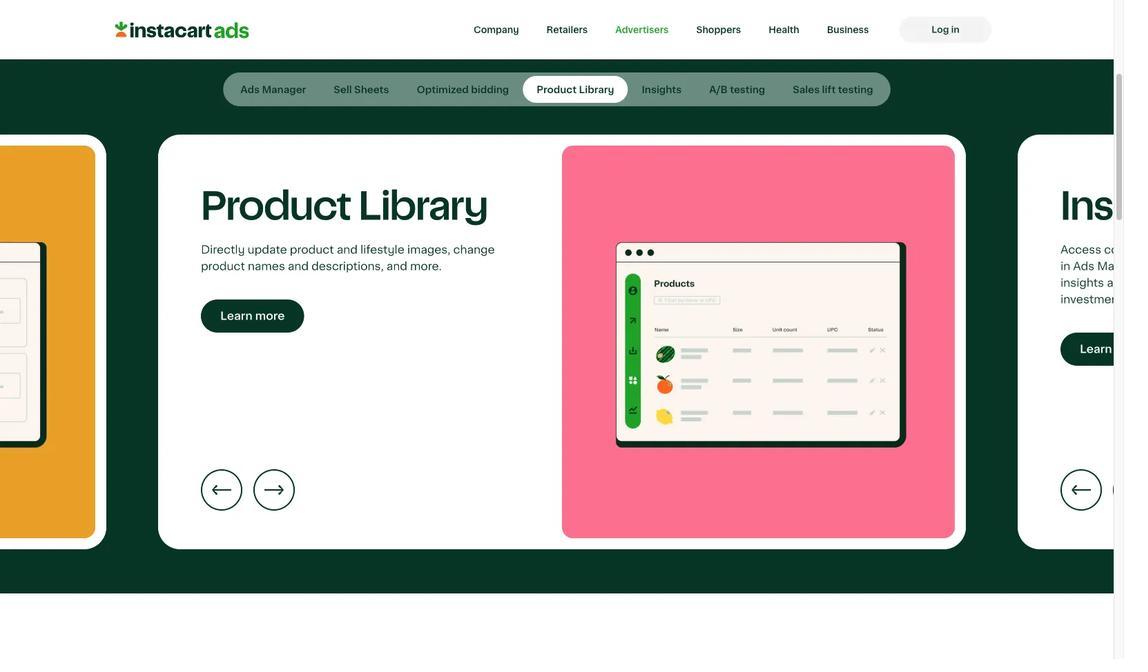 Task type: vqa. For each thing, say whether or not it's contained in the screenshot.
A/B testing BUTTON
yes



Task type: describe. For each thing, give the bounding box(es) containing it.
optimized bidding button
[[403, 76, 523, 103]]

2 testing from the left
[[838, 85, 874, 95]]

product library inside slide 4 of 7 group
[[201, 188, 488, 227]]

learn m
[[1080, 344, 1125, 356]]

insights
[[642, 85, 682, 95]]

more
[[255, 311, 285, 323]]

shoppers button
[[683, 17, 755, 43]]

a/b testing button
[[696, 76, 779, 103]]

health button
[[755, 17, 814, 43]]

images,
[[407, 244, 451, 256]]

access con
[[1061, 244, 1125, 306]]

product library inside button
[[537, 85, 614, 95]]

directly
[[201, 244, 245, 256]]

optimized
[[417, 85, 469, 95]]

slide 3 of 7 group
[[0, 135, 106, 550]]

learn m button
[[1061, 320, 1125, 366]]

advertisers button
[[602, 17, 683, 43]]

names
[[248, 261, 285, 273]]

ads manager
[[241, 85, 306, 95]]

library inside slide 4 of 7 group
[[359, 188, 488, 227]]

advertisers
[[616, 25, 669, 34]]

sales lift testing
[[793, 85, 874, 95]]

0 horizontal spatial product
[[201, 261, 245, 273]]

lifestyle
[[361, 244, 405, 256]]

1 horizontal spatial product
[[290, 244, 334, 256]]

sales
[[793, 85, 820, 95]]

sales lift testing button
[[779, 76, 887, 103]]

insig
[[1061, 188, 1125, 227]]

change
[[454, 244, 495, 256]]

access
[[1061, 244, 1102, 256]]

learn for product library
[[220, 311, 253, 323]]

log
[[932, 25, 949, 34]]

2 horizontal spatial and
[[387, 261, 408, 273]]

1 horizontal spatial and
[[337, 244, 358, 256]]

sell sheets
[[334, 85, 389, 95]]

sell sheets button
[[320, 76, 403, 103]]

business
[[827, 25, 869, 34]]

manager
[[262, 85, 306, 95]]

product library button
[[523, 76, 628, 103]]

learn for insig
[[1080, 344, 1113, 356]]



Task type: locate. For each thing, give the bounding box(es) containing it.
sheets
[[354, 85, 389, 95]]

product inside slide 4 of 7 group
[[201, 188, 351, 227]]

learn more button
[[201, 286, 514, 333]]

1 horizontal spatial product library
[[537, 85, 614, 95]]

product
[[537, 85, 577, 95], [201, 188, 351, 227]]

1 horizontal spatial product
[[537, 85, 577, 95]]

bidding
[[471, 85, 509, 95]]

0 vertical spatial learn
[[220, 311, 253, 323]]

1 vertical spatial product
[[201, 188, 351, 227]]

and down lifestyle
[[387, 261, 408, 273]]

business button
[[814, 17, 883, 43]]

learn inside 'button'
[[1080, 344, 1113, 356]]

1 horizontal spatial testing
[[838, 85, 874, 95]]

log in
[[932, 25, 960, 34]]

log in link
[[900, 17, 992, 43]]

0 vertical spatial library
[[579, 85, 614, 95]]

a/b testing
[[710, 85, 765, 95]]

product
[[290, 244, 334, 256], [201, 261, 245, 273]]

0 horizontal spatial learn
[[220, 311, 253, 323]]

0 horizontal spatial product library
[[201, 188, 488, 227]]

library left the insights button
[[579, 85, 614, 95]]

0 vertical spatial product
[[537, 85, 577, 95]]

update
[[248, 244, 287, 256]]

retailers button
[[533, 17, 602, 43]]

1 horizontal spatial learn
[[1080, 344, 1113, 356]]

1 vertical spatial product library
[[201, 188, 488, 227]]

learn more
[[220, 311, 285, 323]]

health
[[769, 25, 800, 34]]

product down directly
[[201, 261, 245, 273]]

0 horizontal spatial testing
[[730, 85, 765, 95]]

1 vertical spatial library
[[359, 188, 488, 227]]

shoppers
[[697, 25, 741, 34]]

m
[[1115, 344, 1125, 356]]

1 vertical spatial product
[[201, 261, 245, 273]]

and up descriptions,
[[337, 244, 358, 256]]

0 horizontal spatial product
[[201, 188, 351, 227]]

0 vertical spatial product library
[[537, 85, 614, 95]]

product up descriptions,
[[290, 244, 334, 256]]

ads manager button
[[227, 76, 320, 103]]

directly update product and lifestyle images, change product names and descriptions, and more.
[[201, 244, 495, 273]]

0 vertical spatial product
[[290, 244, 334, 256]]

product library down retailers dropdown button
[[537, 85, 614, 95]]

library up images,
[[359, 188, 488, 227]]

more.
[[410, 261, 442, 273]]

retailers
[[547, 25, 588, 34]]

optimized bidding
[[417, 85, 509, 95]]

sell
[[334, 85, 352, 95]]

product up update
[[201, 188, 351, 227]]

product inside button
[[537, 85, 577, 95]]

learn inside button
[[220, 311, 253, 323]]

descriptions,
[[312, 261, 384, 273]]

0 horizontal spatial and
[[288, 261, 309, 273]]

con
[[1105, 244, 1125, 256]]

slide 5 of 7 group
[[1018, 135, 1125, 550]]

slide 4 of 7 group
[[158, 135, 966, 550]]

1 horizontal spatial library
[[579, 85, 614, 95]]

company button
[[460, 17, 533, 43]]

testing
[[730, 85, 765, 95], [838, 85, 874, 95]]

product library up the "directly update product and lifestyle images, change product names and descriptions, and more." on the left of page
[[201, 188, 488, 227]]

library
[[579, 85, 614, 95], [359, 188, 488, 227]]

ads
[[241, 85, 260, 95]]

in
[[952, 25, 960, 34]]

insights button
[[628, 76, 696, 103]]

1 vertical spatial learn
[[1080, 344, 1113, 356]]

learn left more
[[220, 311, 253, 323]]

testing right a/b
[[730, 85, 765, 95]]

and
[[337, 244, 358, 256], [288, 261, 309, 273], [387, 261, 408, 273]]

testing right 'lift'
[[838, 85, 874, 95]]

product library
[[537, 85, 614, 95], [201, 188, 488, 227]]

and right names
[[288, 261, 309, 273]]

0 horizontal spatial library
[[359, 188, 488, 227]]

library inside button
[[579, 85, 614, 95]]

learn left m
[[1080, 344, 1113, 356]]

lift
[[822, 85, 836, 95]]

a/b
[[710, 85, 728, 95]]

product down retailers dropdown button
[[537, 85, 577, 95]]

1 testing from the left
[[730, 85, 765, 95]]

learn
[[220, 311, 253, 323], [1080, 344, 1113, 356]]

company
[[474, 25, 519, 34]]



